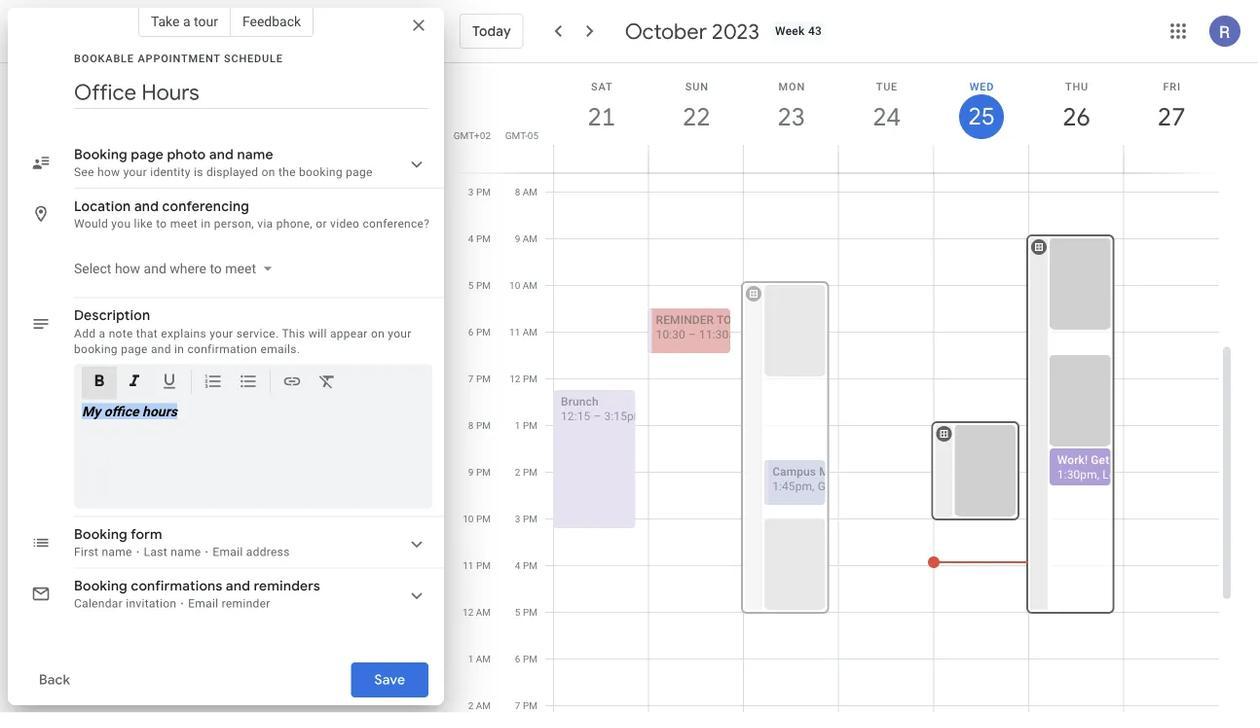 Task type: locate. For each thing, give the bounding box(es) containing it.
1 horizontal spatial 2
[[515, 467, 520, 479]]

am up 9 am
[[523, 186, 537, 198]]

on right appear
[[371, 327, 385, 340]]

in down conferencing
[[201, 217, 211, 231]]

your left identity
[[123, 166, 147, 179]]

to inside location and conferencing would you like to meet in person, via phone, or video conference?
[[156, 217, 167, 231]]

booking inside the booking page photo and name see how your identity is displayed on the booking page
[[299, 166, 343, 179]]

0 horizontal spatial 6
[[468, 327, 474, 338]]

will
[[308, 327, 327, 340]]

2 for 2 am
[[468, 701, 473, 712]]

1 horizontal spatial –
[[688, 328, 696, 342]]

0 horizontal spatial 12
[[463, 607, 473, 619]]

1 horizontal spatial 9
[[515, 233, 520, 245]]

0 vertical spatial 6
[[468, 327, 474, 338]]

1 booking from the top
[[74, 146, 127, 164]]

grid
[[452, 63, 1235, 714]]

11 up "12 am"
[[463, 560, 474, 572]]

1 vertical spatial –
[[593, 410, 601, 424]]

today
[[472, 22, 511, 40]]

8 pm
[[468, 420, 491, 432]]

in inside location and conferencing would you like to meet in person, via phone, or video conference?
[[201, 217, 211, 231]]

get
[[1091, 454, 1109, 467]]

and down that
[[151, 342, 171, 356]]

meet inside popup button
[[225, 260, 256, 277]]

0 vertical spatial 1
[[515, 420, 520, 432]]

3:15pm
[[604, 410, 644, 424]]

to right where
[[210, 260, 222, 277]]

0 horizontal spatial name
[[102, 546, 132, 559]]

12
[[509, 373, 520, 385], [463, 607, 473, 619]]

displayed
[[206, 166, 258, 179]]

office
[[104, 404, 139, 420]]

10 up 11 pm
[[463, 514, 474, 525]]

– down reminder
[[688, 328, 696, 342]]

name for first name
[[102, 546, 132, 559]]

0 horizontal spatial 7 pm
[[468, 373, 491, 385]]

–
[[688, 328, 696, 342], [593, 410, 601, 424]]

your
[[123, 166, 147, 179], [209, 327, 233, 340], [388, 327, 412, 340]]

1 vertical spatial 5
[[515, 607, 520, 619]]

page up identity
[[131, 146, 164, 164]]

schedule
[[224, 52, 283, 64]]

is
[[194, 166, 203, 179]]

7 pm
[[468, 373, 491, 385], [515, 701, 537, 712]]

and up reminder
[[226, 578, 250, 595]]

8 up 9 pm
[[468, 420, 474, 432]]

1 vertical spatial in
[[174, 342, 184, 356]]

am up 1 am
[[476, 607, 491, 619]]

email left the address
[[213, 546, 243, 559]]

1 horizontal spatial 6 pm
[[515, 654, 537, 666]]

3 pm down 2 pm
[[515, 514, 537, 525]]

pm left 9 am
[[476, 233, 491, 245]]

video
[[330, 217, 360, 231]]

6 right 1 am
[[515, 654, 520, 666]]

booking right the
[[299, 166, 343, 179]]

booking up calendar
[[74, 578, 127, 595]]

back
[[39, 672, 70, 689]]

2 down 1 am
[[468, 701, 473, 712]]

pm left 12 pm
[[476, 373, 491, 385]]

page
[[131, 146, 164, 164], [346, 166, 373, 179], [121, 342, 148, 356]]

0 horizontal spatial 4 pm
[[468, 233, 491, 245]]

4 left 9 am
[[468, 233, 474, 245]]

0 vertical spatial 4
[[468, 233, 474, 245]]

how inside popup button
[[115, 260, 140, 277]]

am up 12 pm
[[523, 327, 537, 338]]

and left where
[[144, 260, 166, 277]]

– right 12:15
[[593, 410, 601, 424]]

pm down 2 pm
[[523, 514, 537, 525]]

2 vertical spatial to
[[1112, 454, 1123, 467]]

it!
[[1126, 454, 1136, 467]]

2 for 2 pm
[[515, 467, 520, 479]]

10:30
[[656, 328, 685, 342]]

to
[[717, 314, 732, 327]]

booking for booking confirmations and reminders
[[74, 578, 127, 595]]

to right like
[[156, 217, 167, 231]]

location and conferencing would you like to meet in person, via phone, or video conference?
[[74, 198, 430, 231]]

4 pm right 11 pm
[[515, 560, 537, 572]]

name
[[237, 146, 273, 164], [102, 546, 132, 559], [171, 546, 201, 559]]

10
[[509, 280, 520, 292], [463, 514, 474, 525]]

1 vertical spatial 7
[[515, 701, 520, 712]]

bulleted list image
[[239, 371, 258, 394]]

1 horizontal spatial booking
[[299, 166, 343, 179]]

1 vertical spatial 4 pm
[[515, 560, 537, 572]]

0 horizontal spatial meet
[[170, 217, 198, 231]]

am up 2 am
[[476, 654, 491, 666]]

9 pm
[[468, 467, 491, 479]]

pm right 11 pm
[[523, 560, 537, 572]]

email
[[213, 546, 243, 559], [188, 597, 218, 611]]

1 horizontal spatial in
[[201, 217, 211, 231]]

add
[[74, 327, 96, 340]]

take a tour
[[151, 13, 218, 29]]

5 pm right "12 am"
[[515, 607, 537, 619]]

how right select
[[115, 260, 140, 277]]

meet
[[170, 217, 198, 231], [225, 260, 256, 277]]

booking up first name
[[74, 526, 127, 544]]

8 up 9 am
[[515, 186, 520, 198]]

7 pm left 12 pm
[[468, 373, 491, 385]]

0 vertical spatial 5 pm
[[468, 280, 491, 292]]

booking up see
[[74, 146, 127, 164]]

9 up 10 am on the top left of the page
[[515, 233, 520, 245]]

take a tour button
[[138, 6, 231, 37]]

1 vertical spatial how
[[115, 260, 140, 277]]

3 booking from the top
[[74, 578, 127, 595]]

0 vertical spatial 8
[[515, 186, 520, 198]]

page down that
[[121, 342, 148, 356]]

1 for 1 am
[[468, 654, 473, 666]]

0 horizontal spatial 2
[[468, 701, 473, 712]]

am for 9 am
[[523, 233, 537, 245]]

6 left 11 am
[[468, 327, 474, 338]]

1 vertical spatial page
[[346, 166, 373, 179]]

pm
[[476, 186, 491, 198], [476, 233, 491, 245], [476, 280, 491, 292], [476, 327, 491, 338], [476, 373, 491, 385], [523, 373, 537, 385], [476, 420, 491, 432], [523, 420, 537, 432], [476, 467, 491, 479], [523, 467, 537, 479], [476, 514, 491, 525], [523, 514, 537, 525], [476, 560, 491, 572], [523, 560, 537, 572], [523, 607, 537, 619], [523, 654, 537, 666], [523, 701, 537, 712]]

12:15
[[561, 410, 590, 424]]

how right see
[[97, 166, 120, 179]]

0 horizontal spatial 3
[[468, 186, 474, 198]]

where
[[170, 260, 206, 277]]

on left the
[[262, 166, 275, 179]]

and inside the booking page photo and name see how your identity is displayed on the booking page
[[209, 146, 234, 164]]

1 vertical spatial 4
[[515, 560, 520, 572]]

, down campus
[[812, 480, 815, 494]]

1 horizontal spatial name
[[171, 546, 201, 559]]

week
[[775, 24, 805, 38]]

10 up 11 am
[[509, 280, 520, 292]]

0 vertical spatial 2
[[515, 467, 520, 479]]

name down the booking form
[[102, 546, 132, 559]]

reminders
[[254, 578, 320, 595]]

11 down 10 am on the top left of the page
[[509, 327, 520, 338]]

booking inside the booking page photo and name see how your identity is displayed on the booking page
[[74, 146, 127, 164]]

and
[[209, 146, 234, 164], [134, 198, 159, 215], [144, 260, 166, 277], [151, 342, 171, 356], [226, 578, 250, 595]]

0 horizontal spatial 8
[[468, 420, 474, 432]]

10 for 10 pm
[[463, 514, 474, 525]]

tour
[[194, 13, 218, 29]]

last
[[144, 546, 167, 559]]

7 right 2 am
[[515, 701, 520, 712]]

booking down add
[[74, 342, 118, 356]]

mon 23
[[776, 80, 805, 133]]

name right 'last'
[[171, 546, 201, 559]]

1 vertical spatial meet
[[225, 260, 256, 277]]

1 vertical spatial 7 pm
[[515, 701, 537, 712]]

sun
[[685, 80, 709, 93]]

am down 8 am on the left top of the page
[[523, 233, 537, 245]]

10 for 10 am
[[509, 280, 520, 292]]

5 right "12 am"
[[515, 607, 520, 619]]

27
[[1156, 101, 1184, 133]]

0 horizontal spatial a
[[99, 327, 106, 340]]

pm right "12 am"
[[523, 607, 537, 619]]

select how and where to meet button
[[66, 251, 279, 286]]

1 horizontal spatial meet
[[225, 260, 256, 277]]

fri 27
[[1156, 80, 1184, 133]]

italic image
[[125, 371, 144, 394]]

1 horizontal spatial 5 pm
[[515, 607, 537, 619]]

bookable
[[74, 52, 134, 64]]

in down explains
[[174, 342, 184, 356]]

5 pm left 10 am on the top left of the page
[[468, 280, 491, 292]]

2 vertical spatial booking
[[74, 578, 127, 595]]

0 horizontal spatial booking
[[74, 342, 118, 356]]

0 vertical spatial 7
[[468, 373, 474, 385]]

0 vertical spatial booking
[[74, 146, 127, 164]]

page inside the 'description add a note that explains your service. this will appear on your booking page and in confirmation emails.'
[[121, 342, 148, 356]]

0 vertical spatial booking
[[299, 166, 343, 179]]

1 vertical spatial a
[[99, 327, 106, 340]]

pm down 1 pm
[[523, 467, 537, 479]]

booking form
[[74, 526, 162, 544]]

back button
[[23, 657, 86, 704]]

today button
[[460, 8, 524, 55]]

your up confirmation
[[209, 327, 233, 340]]

2023
[[712, 18, 759, 45]]

1 vertical spatial 3 pm
[[515, 514, 537, 525]]

1 for 1 pm
[[515, 420, 520, 432]]

1 down "12 am"
[[468, 654, 473, 666]]

your right appear
[[388, 327, 412, 340]]

a left tour
[[183, 13, 190, 29]]

0 vertical spatial meet
[[170, 217, 198, 231]]

email for email reminder
[[188, 597, 218, 611]]

numbered list image
[[204, 371, 223, 394]]

0 vertical spatial a
[[183, 13, 190, 29]]

booking confirmations and reminders
[[74, 578, 320, 595]]

0 horizontal spatial 3 pm
[[468, 186, 491, 198]]

7 up 8 pm
[[468, 373, 474, 385]]

1 horizontal spatial ,
[[1097, 468, 1100, 482]]

to
[[156, 217, 167, 231], [210, 260, 222, 277], [1112, 454, 1123, 467]]

0 vertical spatial 12
[[509, 373, 520, 385]]

11:30am
[[699, 328, 746, 342]]

27 column header
[[1123, 63, 1219, 173]]

description add a note that explains your service. this will appear on your booking page and in confirmation emails.
[[74, 307, 412, 356]]

mon
[[779, 80, 805, 93]]

1 horizontal spatial a
[[183, 13, 190, 29]]

clean
[[735, 314, 772, 327]]

0 vertical spatial –
[[688, 328, 696, 342]]

2 right 9 pm
[[515, 467, 520, 479]]

1 horizontal spatial to
[[210, 260, 222, 277]]

and up like
[[134, 198, 159, 215]]

calendar
[[74, 597, 123, 611]]

and inside the 'description add a note that explains your service. this will appear on your booking page and in confirmation emails.'
[[151, 342, 171, 356]]

12 down 11 pm
[[463, 607, 473, 619]]

sat
[[591, 80, 613, 93]]

last name
[[144, 546, 201, 559]]

email down booking confirmations and reminders in the left bottom of the page
[[188, 597, 218, 611]]

0 horizontal spatial 10
[[463, 514, 474, 525]]

formatting options toolbar
[[74, 365, 432, 406]]

0 horizontal spatial to
[[156, 217, 167, 231]]

0 horizontal spatial on
[[262, 166, 275, 179]]

am down 9 am
[[523, 280, 537, 292]]

calendar invitation
[[74, 597, 176, 611]]

1 vertical spatial on
[[371, 327, 385, 340]]

pm left 11 am
[[476, 327, 491, 338]]

3 pm left 8 am on the left top of the page
[[468, 186, 491, 198]]

a inside take a tour button
[[183, 13, 190, 29]]

1 horizontal spatial 8
[[515, 186, 520, 198]]

am for 1 am
[[476, 654, 491, 666]]

4 right 11 pm
[[515, 560, 520, 572]]

page for booking
[[346, 166, 373, 179]]

23
[[776, 101, 804, 133]]

pm left 12:15
[[523, 420, 537, 432]]

4 pm left 9 am
[[468, 233, 491, 245]]

meet down person,
[[225, 260, 256, 277]]

0 horizontal spatial 1
[[468, 654, 473, 666]]

0 vertical spatial on
[[262, 166, 275, 179]]

0 vertical spatial 11
[[509, 327, 520, 338]]

am
[[523, 186, 537, 198], [523, 233, 537, 245], [523, 280, 537, 292], [523, 327, 537, 338], [476, 607, 491, 619], [476, 654, 491, 666], [476, 701, 491, 712]]

page up video
[[346, 166, 373, 179]]

1 vertical spatial 8
[[468, 420, 474, 432]]

2 booking from the top
[[74, 526, 127, 544]]

Description text field
[[82, 404, 425, 501]]

that
[[136, 327, 158, 340]]

pm down 10 pm
[[476, 560, 491, 572]]

8
[[515, 186, 520, 198], [468, 420, 474, 432]]

hours
[[142, 404, 177, 420]]

5 left 10 am on the top left of the page
[[468, 280, 474, 292]]

2 horizontal spatial your
[[388, 327, 412, 340]]

12 am
[[463, 607, 491, 619]]

description
[[74, 307, 150, 325]]

meet down conferencing
[[170, 217, 198, 231]]

22 column header
[[648, 63, 744, 173]]

booking for booking page photo and name see how your identity is displayed on the booking page
[[74, 146, 127, 164]]

0 vertical spatial in
[[201, 217, 211, 231]]

0 horizontal spatial ,
[[812, 480, 815, 494]]

6 pm right 1 am
[[515, 654, 537, 666]]

booking inside the 'description add a note that explains your service. this will appear on your booking page and in confirmation emails.'
[[74, 342, 118, 356]]

thursday, october 26 element
[[1054, 94, 1099, 139]]

tue
[[876, 80, 898, 93]]

bold image
[[90, 371, 109, 394]]

9 up 10 pm
[[468, 467, 474, 479]]

1 horizontal spatial 1
[[515, 420, 520, 432]]

on inside the booking page photo and name see how your identity is displayed on the booking page
[[262, 166, 275, 179]]

1:30pm
[[1057, 468, 1097, 482]]

on for name
[[262, 166, 275, 179]]

2
[[515, 467, 520, 479], [468, 701, 473, 712]]

2 vertical spatial page
[[121, 342, 148, 356]]

on inside the 'description add a note that explains your service. this will appear on your booking page and in confirmation emails.'
[[371, 327, 385, 340]]

7 pm right 2 am
[[515, 701, 537, 712]]

9 for 9 pm
[[468, 467, 474, 479]]

am for 12 am
[[476, 607, 491, 619]]

9
[[515, 233, 520, 245], [468, 467, 474, 479]]

0 vertical spatial 3
[[468, 186, 474, 198]]

select how and where to meet
[[74, 260, 256, 277]]

your inside the booking page photo and name see how your identity is displayed on the booking page
[[123, 166, 147, 179]]

1 horizontal spatial 7 pm
[[515, 701, 537, 712]]

october
[[625, 18, 707, 45]]

0 horizontal spatial 4
[[468, 233, 474, 245]]

, down work! get to it!
[[1097, 468, 1100, 482]]

monday, october 23 element
[[769, 94, 814, 139]]

friday, october 27 element
[[1149, 94, 1194, 139]]

pm left 2 pm
[[476, 467, 491, 479]]

to inside grid
[[1112, 454, 1123, 467]]

1 vertical spatial 12
[[463, 607, 473, 619]]

1 vertical spatial 6 pm
[[515, 654, 537, 666]]

1 horizontal spatial 3
[[515, 514, 520, 525]]

via
[[257, 217, 273, 231]]

1 horizontal spatial 4 pm
[[515, 560, 537, 572]]

am for 10 am
[[523, 280, 537, 292]]

pm left 10 am on the top left of the page
[[476, 280, 491, 292]]

1 vertical spatial 1
[[468, 654, 473, 666]]

1 vertical spatial 11
[[463, 560, 474, 572]]

6 pm left 11 am
[[468, 327, 491, 338]]

0 horizontal spatial in
[[174, 342, 184, 356]]

confirmations
[[131, 578, 222, 595]]

3 right 10 pm
[[515, 514, 520, 525]]

name up displayed
[[237, 146, 273, 164]]

8 for 8 am
[[515, 186, 520, 198]]

0 vertical spatial 9
[[515, 233, 520, 245]]

to left it!
[[1112, 454, 1123, 467]]

0 horizontal spatial 9
[[468, 467, 474, 479]]

am down 1 am
[[476, 701, 491, 712]]

and up displayed
[[209, 146, 234, 164]]

,
[[1097, 468, 1100, 482], [812, 480, 815, 494]]

, for 1:30pm
[[1097, 468, 1100, 482]]

0 vertical spatial to
[[156, 217, 167, 231]]

0 vertical spatial 7 pm
[[468, 373, 491, 385]]

0 vertical spatial 10
[[509, 280, 520, 292]]

0 horizontal spatial 6 pm
[[468, 327, 491, 338]]

1 horizontal spatial 12
[[509, 373, 520, 385]]

0 horizontal spatial –
[[593, 410, 601, 424]]

1 vertical spatial 9
[[468, 467, 474, 479]]

0 vertical spatial 6 pm
[[468, 327, 491, 338]]

am for 2 am
[[476, 701, 491, 712]]

5
[[468, 280, 474, 292], [515, 607, 520, 619]]

11
[[509, 327, 520, 338], [463, 560, 474, 572]]

emails.
[[260, 342, 300, 356]]

1 horizontal spatial 11
[[509, 327, 520, 338]]

conferencing
[[162, 198, 249, 215]]

4 pm
[[468, 233, 491, 245], [515, 560, 537, 572]]

12 down 11 am
[[509, 373, 520, 385]]

0 vertical spatial email
[[213, 546, 243, 559]]

3 left 8 am on the left top of the page
[[468, 186, 474, 198]]

a right add
[[99, 327, 106, 340]]

1 right 8 pm
[[515, 420, 520, 432]]

2 horizontal spatial to
[[1112, 454, 1123, 467]]

0 horizontal spatial 11
[[463, 560, 474, 572]]

1 vertical spatial 6
[[515, 654, 520, 666]]



Task type: describe. For each thing, give the bounding box(es) containing it.
brunch
[[561, 395, 599, 409]]

tuesday, october 24 element
[[864, 94, 909, 139]]

1 horizontal spatial your
[[209, 327, 233, 340]]

11 for 11 am
[[509, 327, 520, 338]]

appear
[[330, 327, 368, 340]]

10 pm
[[463, 514, 491, 525]]

the
[[278, 166, 296, 179]]

8 for 8 pm
[[468, 420, 474, 432]]

21 column header
[[553, 63, 649, 173]]

feedback
[[242, 13, 301, 29]]

– inside reminder to clean 10:30 – 11:30am
[[688, 328, 696, 342]]

pm left 8 am on the left top of the page
[[476, 186, 491, 198]]

2 pm
[[515, 467, 537, 479]]

43
[[808, 24, 822, 38]]

conference?
[[363, 217, 430, 231]]

feedback button
[[231, 6, 314, 37]]

sun 22
[[681, 80, 709, 133]]

form
[[131, 526, 162, 544]]

thu 26
[[1061, 80, 1089, 133]]

name inside the booking page photo and name see how your identity is displayed on the booking page
[[237, 146, 273, 164]]

1 pm
[[515, 420, 537, 432]]

reminder
[[656, 314, 714, 327]]

11 pm
[[463, 560, 491, 572]]

to inside popup button
[[210, 260, 222, 277]]

service.
[[236, 327, 279, 340]]

12 for 12 pm
[[509, 373, 520, 385]]

and inside popup button
[[144, 260, 166, 277]]

saturday, october 21 element
[[579, 94, 624, 139]]

campus
[[772, 465, 816, 479]]

26
[[1061, 101, 1089, 133]]

1:45pm ,
[[772, 480, 818, 494]]

12 pm
[[509, 373, 537, 385]]

2 am
[[468, 701, 491, 712]]

first name
[[74, 546, 132, 559]]

26 column header
[[1028, 63, 1124, 173]]

tue 24
[[871, 80, 899, 133]]

address
[[246, 546, 290, 559]]

how inside the booking page photo and name see how your identity is displayed on the booking page
[[97, 166, 120, 179]]

1 am
[[468, 654, 491, 666]]

reminder to clean 10:30 – 11:30am
[[656, 314, 772, 342]]

brunch 12:15 – 3:15pm
[[561, 395, 644, 424]]

work!
[[1057, 454, 1088, 467]]

1 horizontal spatial 5
[[515, 607, 520, 619]]

photo
[[167, 146, 206, 164]]

you
[[111, 217, 131, 231]]

rescheduled
[[866, 465, 946, 479]]

take
[[151, 13, 180, 29]]

22
[[681, 101, 709, 133]]

, for 1:45pm
[[812, 480, 815, 494]]

12 for 12 am
[[463, 607, 473, 619]]

24 column header
[[838, 63, 934, 173]]

meet inside location and conferencing would you like to meet in person, via phone, or video conference?
[[170, 217, 198, 231]]

reminder
[[222, 597, 270, 611]]

explains
[[161, 327, 206, 340]]

this
[[282, 327, 305, 340]]

email reminder
[[188, 597, 270, 611]]

thu
[[1065, 80, 1089, 93]]

11 for 11 pm
[[463, 560, 474, 572]]

grid containing 21
[[452, 63, 1235, 714]]

gmt+02
[[453, 130, 491, 141]]

booking for that
[[74, 342, 118, 356]]

1 horizontal spatial 7
[[515, 701, 520, 712]]

booking for name
[[299, 166, 343, 179]]

email for email address
[[213, 546, 243, 559]]

see
[[74, 166, 94, 179]]

am for 11 am
[[523, 327, 537, 338]]

0 horizontal spatial 7
[[468, 373, 474, 385]]

25 column header
[[933, 63, 1029, 173]]

9 for 9 am
[[515, 233, 520, 245]]

booking page photo and name see how your identity is displayed on the booking page
[[74, 146, 373, 179]]

1 vertical spatial 5 pm
[[515, 607, 537, 619]]

email address
[[213, 546, 290, 559]]

0 vertical spatial 5
[[468, 280, 474, 292]]

first
[[74, 546, 99, 559]]

booking for booking form
[[74, 526, 127, 544]]

underline image
[[160, 371, 179, 394]]

pm right 1 am
[[523, 654, 537, 666]]

my office hours
[[82, 404, 177, 420]]

pm up 1 pm
[[523, 373, 537, 385]]

select
[[74, 260, 111, 277]]

sat 21
[[586, 80, 614, 133]]

wed 25
[[967, 80, 994, 132]]

page for description
[[121, 342, 148, 356]]

wednesday, october 25, today element
[[959, 94, 1004, 139]]

9 am
[[515, 233, 537, 245]]

pm right 2 am
[[523, 701, 537, 712]]

10 am
[[509, 280, 537, 292]]

0 vertical spatial page
[[131, 146, 164, 164]]

1 horizontal spatial 6
[[515, 654, 520, 666]]

or
[[316, 217, 327, 231]]

appointment
[[138, 52, 221, 64]]

on for that
[[371, 327, 385, 340]]

8 am
[[515, 186, 537, 198]]

invitation
[[126, 597, 176, 611]]

a inside the 'description add a note that explains your service. this will appear on your booking page and in confirmation emails.'
[[99, 327, 106, 340]]

0 vertical spatial 3 pm
[[468, 186, 491, 198]]

pm left 1 pm
[[476, 420, 491, 432]]

25
[[967, 101, 994, 132]]

am for 8 am
[[523, 186, 537, 198]]

11 am
[[509, 327, 537, 338]]

1 vertical spatial 3
[[515, 514, 520, 525]]

october 2023
[[625, 18, 759, 45]]

0 horizontal spatial 5 pm
[[468, 280, 491, 292]]

and inside location and conferencing would you like to meet in person, via phone, or video conference?
[[134, 198, 159, 215]]

0 vertical spatial 4 pm
[[468, 233, 491, 245]]

23 column header
[[743, 63, 839, 173]]

gmt-05
[[505, 130, 538, 141]]

insert link image
[[282, 371, 302, 394]]

meeting
[[819, 465, 863, 479]]

confirmation
[[187, 342, 257, 356]]

Add title text field
[[74, 78, 428, 107]]

21
[[586, 101, 614, 133]]

sunday, october 22 element
[[674, 94, 719, 139]]

– inside brunch 12:15 – 3:15pm
[[593, 410, 601, 424]]

my
[[82, 404, 101, 420]]

person,
[[214, 217, 254, 231]]

in inside the 'description add a note that explains your service. this will appear on your booking page and in confirmation emails.'
[[174, 342, 184, 356]]

phone,
[[276, 217, 313, 231]]

remove formatting image
[[317, 371, 337, 394]]

1 horizontal spatial 4
[[515, 560, 520, 572]]

identity
[[150, 166, 191, 179]]

24
[[871, 101, 899, 133]]

campus meeting rescheduled
[[772, 465, 946, 479]]

05
[[528, 130, 538, 141]]

like
[[134, 217, 153, 231]]

name for last name
[[171, 546, 201, 559]]

1:30pm ,
[[1057, 468, 1103, 482]]

pm down 9 pm
[[476, 514, 491, 525]]

location
[[74, 198, 131, 215]]



Task type: vqa. For each thing, say whether or not it's contained in the screenshot.


